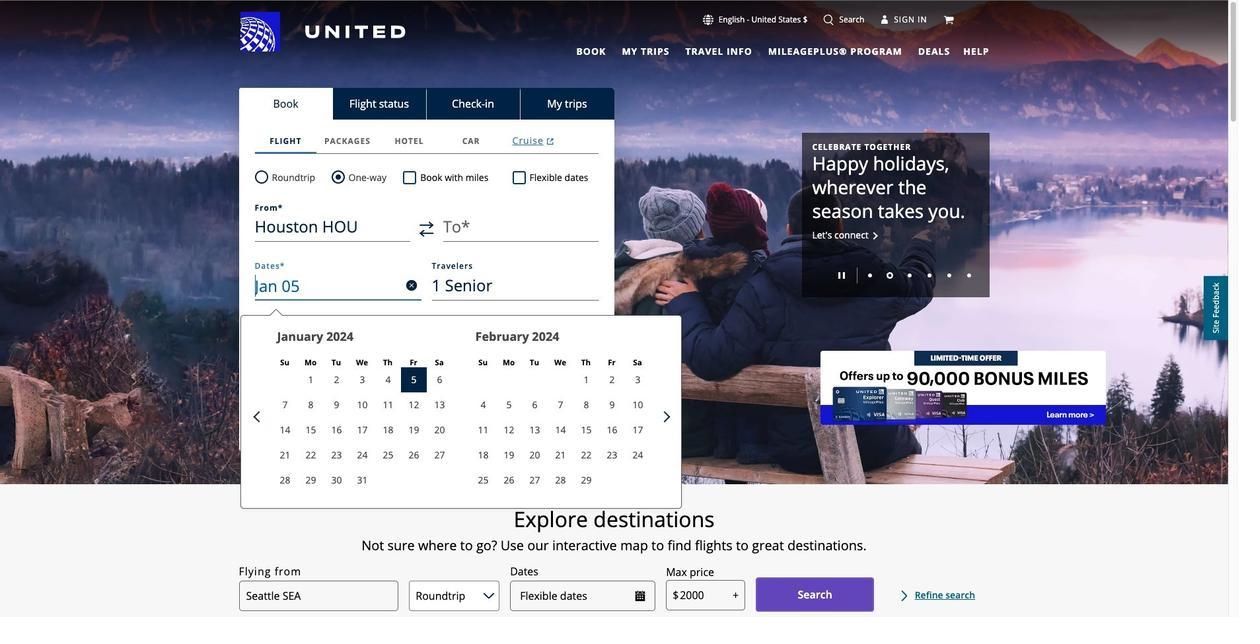 Task type: describe. For each thing, give the bounding box(es) containing it.
From* text field
[[255, 211, 410, 242]]

To* text field
[[443, 211, 598, 242]]

reverse origin and destination image
[[419, 221, 434, 237]]

2 vertical spatial tab list
[[255, 129, 598, 154]]

not sure where to go? use our interactive map to find flights to great destinations. element
[[163, 538, 1065, 554]]

Flying from text field
[[239, 581, 399, 611]]

move forward to switch to the next month. image
[[659, 411, 670, 423]]

united logo link to homepage image
[[240, 12, 405, 52]]

enter your departing city, airport name, or airport code. element
[[255, 204, 283, 212]]

clear dates image
[[406, 280, 417, 291]]

slide 6 of 6 image
[[967, 274, 971, 278]]

Depart text field
[[255, 270, 421, 301]]



Task type: locate. For each thing, give the bounding box(es) containing it.
tab list
[[569, 40, 953, 59], [239, 88, 614, 120], [255, 129, 598, 154]]

flying from element
[[239, 564, 301, 580]]

slide 2 of 6 image
[[886, 272, 893, 279]]

view cart, click to view list of recently searched saved trips. image
[[943, 14, 954, 25]]

pause image
[[838, 272, 845, 279]]

move backward to switch to the previous month. image
[[253, 411, 264, 423]]

navigation
[[0, 11, 1228, 59]]

please enter the max price in the input text or tab to access the slider to set the max price. element
[[666, 564, 714, 580]]

slide 1 of 6 image
[[868, 274, 872, 278]]

0 vertical spatial tab list
[[569, 40, 953, 59]]

main content
[[0, 1, 1228, 617]]

1 vertical spatial tab list
[[239, 88, 614, 120]]

carousel buttons element
[[812, 263, 979, 287]]

explore destinations element
[[163, 506, 1065, 533]]

currently in english united states	$ enter to change image
[[703, 15, 713, 25]]

slide 4 of 6 image
[[927, 274, 931, 278]]

calendar application
[[249, 316, 1056, 518]]

flexible dates image
[[635, 591, 646, 602]]

None text field
[[666, 580, 745, 611]]

slide 3 of 6 image
[[908, 274, 911, 278]]

slide 5 of 6 image
[[947, 274, 951, 278]]



Task type: vqa. For each thing, say whether or not it's contained in the screenshot.
Pause Image
yes



